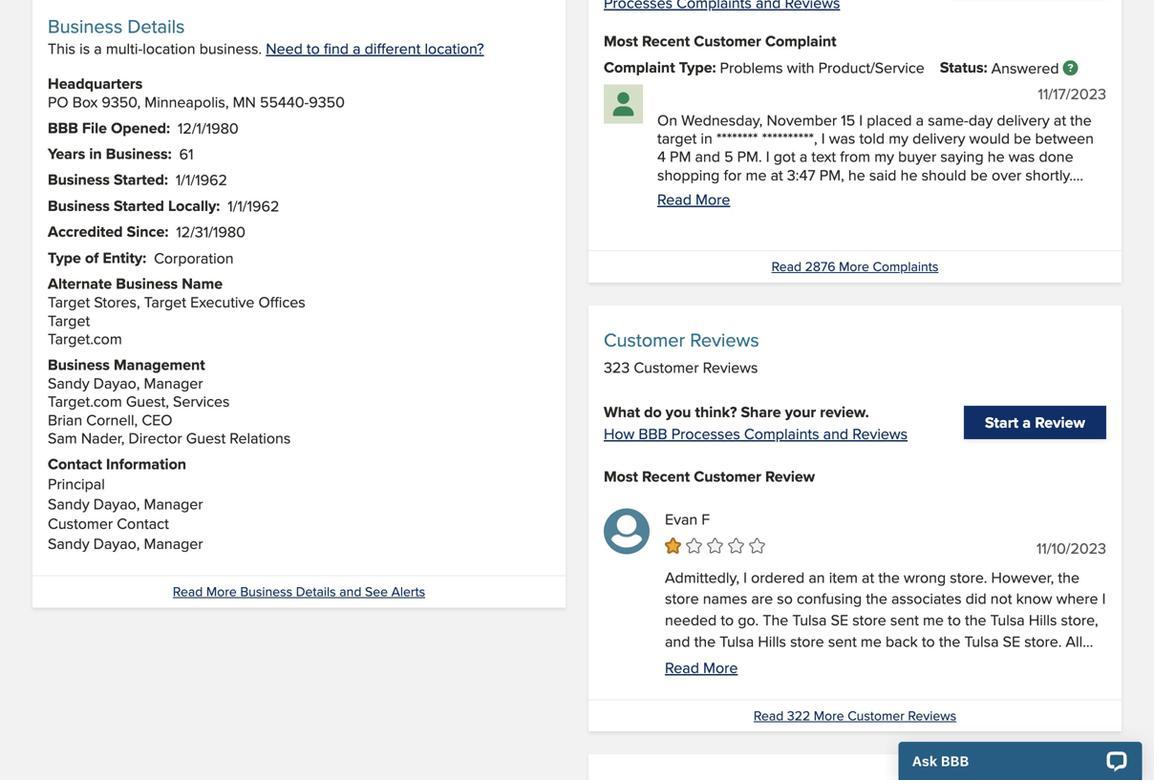 Task type: locate. For each thing, give the bounding box(es) containing it.
contact down information at the left bottom
[[117, 513, 169, 535]]

store right the
[[790, 630, 824, 652]]

2 target.com from the top
[[48, 391, 122, 413]]

hills left store,
[[1029, 609, 1057, 631]]

confusing
[[797, 588, 862, 610]]

review.
[[820, 401, 869, 423]]

store left the names
[[665, 588, 699, 610]]

reviews inside what do you think? share your review. how bbb processes complaints and reviews
[[853, 423, 908, 445]]

1 horizontal spatial me
[[923, 609, 944, 631]]

i
[[744, 566, 747, 588], [1102, 588, 1106, 610], [1057, 652, 1061, 674]]

to left go.
[[721, 609, 734, 631]]

i right the 'where'
[[1102, 588, 1106, 610]]

0 horizontal spatial details
[[127, 12, 185, 40]]

target.com
[[48, 328, 122, 350], [48, 391, 122, 413]]

an
[[809, 566, 825, 588]]

sandy up brian
[[48, 372, 89, 394]]

2 vertical spatial manager
[[144, 533, 203, 555]]

read more link down back
[[665, 657, 1107, 679]]

and left while,
[[665, 630, 690, 652]]

at right an
[[862, 566, 875, 588]]

1 horizontal spatial and
[[665, 630, 690, 652]]

i left are
[[744, 566, 747, 588]]

0 vertical spatial item
[[829, 566, 858, 588]]

1 started from the top
[[114, 168, 164, 191]]

1 horizontal spatial contact
[[117, 513, 169, 535]]

2 horizontal spatial i
[[1102, 588, 1106, 610]]

contact down sam
[[48, 453, 102, 475]]

services
[[173, 391, 230, 413]]

1 horizontal spatial review
[[1035, 411, 1086, 434]]

tulsa
[[793, 609, 827, 631], [991, 609, 1025, 631], [720, 630, 754, 652], [965, 630, 999, 652], [864, 652, 898, 674]]

0 vertical spatial sandy
[[48, 372, 89, 394]]

1 horizontal spatial details
[[296, 583, 336, 602]]

se right so
[[831, 609, 849, 631]]

to left find
[[307, 37, 320, 59]]

1 vertical spatial and
[[340, 583, 362, 602]]

0 horizontal spatial complaints
[[744, 423, 819, 445]]

complaints left the review.
[[744, 423, 819, 445]]

1 vertical spatial dayao,
[[93, 493, 140, 515]]

details left see at the left of the page
[[296, 583, 336, 602]]

the up 322
[[780, 673, 801, 695]]

1 vertical spatial 1/1/1962
[[228, 195, 279, 217]]

headquarters po box 9350, minneapolis, mn 55440-9350 bbb file opened : 12/1/1980 years in business : 61 business started : 1/1/1962 business started locally : 1/1/1962 accredited since : 12/31/1980 type of entity : corporation alternate business name target stores, target executive offices target target.com business management sandy dayao, manager target.com guest, services brian cornell, ceo sam nader, director guest relations contact information principal sandy dayao, manager customer contact sandy dayao, manager
[[48, 72, 345, 555]]

0 horizontal spatial complaint
[[604, 56, 675, 78]]

guest,
[[126, 391, 169, 413]]

cancel
[[732, 673, 776, 695]]

sandy down principal
[[48, 533, 89, 555]]

a right is
[[94, 37, 102, 59]]

2 sandy from the top
[[48, 493, 89, 515]]

complaints inside what do you think? share your review. how bbb processes complaints and reviews
[[744, 423, 819, 445]]

sandy down sam
[[48, 493, 89, 515]]

review down how bbb processes complaints and reviews "link"
[[765, 465, 815, 487]]

where
[[1057, 588, 1098, 610]]

1/1/1962 up locally
[[176, 169, 227, 191]]

2 vertical spatial and
[[665, 630, 690, 652]]

business details this is a multi-location business. need to find a different location?
[[48, 12, 484, 59]]

2 recent from the top
[[642, 465, 690, 487]]

details inside business details this is a multi-location business. need to find a different location?
[[127, 12, 185, 40]]

offices
[[258, 291, 306, 313]]

0 vertical spatial and
[[823, 423, 849, 445]]

store left associates
[[853, 609, 887, 631]]

323
[[604, 356, 630, 378]]

me left back
[[861, 630, 882, 652]]

review right 'start'
[[1035, 411, 1086, 434]]

ordered
[[751, 566, 805, 588]]

1 recent from the top
[[642, 30, 690, 52]]

0 horizontal spatial item
[[759, 652, 787, 674]]

1 vertical spatial most
[[604, 465, 638, 487]]

most recent customer complaint
[[604, 30, 837, 52]]

and inside what do you think? share your review. how bbb processes complaints and reviews
[[823, 423, 849, 445]]

associates
[[892, 588, 962, 610]]

name
[[182, 272, 223, 295]]

multi-
[[106, 37, 143, 59]]

se
[[831, 609, 849, 631], [1003, 630, 1021, 652]]

think?
[[695, 401, 737, 423]]

the right while,
[[733, 652, 755, 674]]

1 vertical spatial manager
[[144, 493, 203, 515]]

contact
[[48, 453, 102, 475], [117, 513, 169, 535]]

target down type
[[48, 291, 90, 313]]

0 vertical spatial target.com
[[48, 328, 122, 350]]

the
[[879, 566, 900, 588], [1058, 566, 1080, 588], [866, 588, 888, 610], [965, 609, 987, 631], [694, 630, 716, 652], [939, 630, 961, 652], [665, 652, 687, 674], [733, 652, 755, 674], [838, 652, 860, 674], [780, 673, 801, 695]]

bbb right how
[[639, 423, 668, 445]]

0 horizontal spatial contact
[[48, 453, 102, 475]]

evan f
[[665, 508, 710, 530]]

2 dayao, from the top
[[93, 493, 140, 515]]

me right back
[[923, 609, 944, 631]]

read more link
[[657, 188, 1107, 210], [665, 657, 1107, 679]]

0 vertical spatial recent
[[642, 30, 690, 52]]

alternate
[[48, 272, 112, 295]]

1 vertical spatial started
[[114, 194, 164, 217]]

store. left not
[[950, 566, 988, 588]]

customer up 323
[[604, 326, 685, 353]]

customer reviews 323 customer reviews
[[604, 326, 759, 378]]

complaint up with
[[765, 30, 837, 52]]

0 vertical spatial complaints
[[873, 257, 939, 276]]

0 vertical spatial details
[[127, 12, 185, 40]]

1 vertical spatial complaints
[[744, 423, 819, 445]]

11/17/2023
[[1038, 83, 1107, 105]]

2 most from the top
[[604, 465, 638, 487]]

1 vertical spatial at
[[822, 652, 834, 674]]

0 vertical spatial review
[[1035, 411, 1086, 434]]

recent up type:
[[642, 30, 690, 52]]

sent up south
[[891, 609, 919, 631]]

0 vertical spatial most
[[604, 30, 638, 52]]

to left 'cancel'
[[715, 673, 728, 695]]

store
[[665, 588, 699, 610], [853, 609, 887, 631], [790, 630, 824, 652]]

1 vertical spatial review
[[765, 465, 815, 487]]

the up the unable
[[694, 630, 716, 652]]

to right back
[[922, 630, 935, 652]]

1 vertical spatial target.com
[[48, 391, 122, 413]]

complaint left type:
[[604, 56, 675, 78]]

customer up you
[[634, 356, 699, 378]]

sandy
[[48, 372, 89, 394], [48, 493, 89, 515], [48, 533, 89, 555]]

1 horizontal spatial a
[[353, 37, 361, 59]]

with
[[787, 56, 815, 78]]

1 vertical spatial bbb
[[639, 423, 668, 445]]

dayao,
[[93, 372, 140, 394], [93, 493, 140, 515], [93, 533, 140, 555]]

12/1/1980
[[178, 117, 239, 139]]

most recent customer review
[[604, 465, 815, 487]]

2 started from the top
[[114, 194, 164, 217]]

dayao, up cornell, on the bottom left
[[93, 372, 140, 394]]

item
[[829, 566, 858, 588], [759, 652, 787, 674]]

tulsa right did
[[991, 609, 1025, 631]]

read 322 more customer reviews
[[754, 706, 957, 726]]

0 horizontal spatial at
[[822, 652, 834, 674]]

reviews
[[690, 326, 759, 353], [703, 356, 758, 378], [853, 423, 908, 445], [908, 706, 957, 726]]

1 horizontal spatial at
[[862, 566, 875, 588]]

: up since
[[164, 168, 168, 191]]

a right find
[[353, 37, 361, 59]]

1 vertical spatial read more link
[[665, 657, 1107, 679]]

1 vertical spatial recent
[[642, 465, 690, 487]]

read more
[[657, 188, 730, 210], [665, 657, 738, 679]]

0 horizontal spatial review
[[765, 465, 815, 487]]

3 dayao, from the top
[[93, 533, 140, 555]]

0 horizontal spatial store
[[665, 588, 699, 610]]

se down not
[[1003, 630, 1021, 652]]

location?
[[425, 37, 484, 59]]

target
[[48, 291, 90, 313], [144, 291, 186, 313], [48, 310, 90, 331]]

to inside business details this is a multi-location business. need to find a different location?
[[307, 37, 320, 59]]

recent for most recent customer complaint
[[642, 30, 690, 52]]

0 horizontal spatial sent
[[828, 630, 857, 652]]

2 horizontal spatial and
[[823, 423, 849, 445]]

0 vertical spatial dayao,
[[93, 372, 140, 394]]

store. left the all
[[1025, 630, 1062, 652]]

0 vertical spatial bbb
[[48, 116, 78, 139]]

target.com up nader,
[[48, 391, 122, 413]]

bbb inside what do you think? share your review. how bbb processes complaints and reviews
[[639, 423, 668, 445]]

1 vertical spatial item
[[759, 652, 787, 674]]

322
[[787, 706, 811, 726]]

2 vertical spatial sandy
[[48, 533, 89, 555]]

store. right south
[[945, 652, 982, 674]]

dayao, down principal
[[93, 533, 140, 555]]

read more link up read 2876 more complaints link
[[657, 188, 1107, 210]]

is
[[79, 37, 90, 59]]

a right 'start'
[[1023, 411, 1031, 434]]

headquarters
[[48, 72, 143, 95]]

customer down principal
[[48, 513, 113, 535]]

at right was
[[822, 652, 834, 674]]

complaints right 2876
[[873, 257, 939, 276]]

0 horizontal spatial 1/1/1962
[[176, 169, 227, 191]]

bbb
[[48, 116, 78, 139], [639, 423, 668, 445]]

1 most from the top
[[604, 30, 638, 52]]

2 vertical spatial dayao,
[[93, 533, 140, 555]]

1/1/1962
[[176, 169, 227, 191], [228, 195, 279, 217]]

0 vertical spatial contact
[[48, 453, 102, 475]]

corporation
[[154, 247, 234, 269]]

need
[[266, 37, 303, 59]]

0 horizontal spatial bbb
[[48, 116, 78, 139]]

relations
[[230, 427, 291, 449]]

0 vertical spatial complaint
[[765, 30, 837, 52]]

bbb inside the headquarters po box 9350, minneapolis, mn 55440-9350 bbb file opened : 12/1/1980 years in business : 61 business started : 1/1/1962 business started locally : 1/1/1962 accredited since : 12/31/1980 type of entity : corporation alternate business name target stores, target executive offices target target.com business management sandy dayao, manager target.com guest, services brian cornell, ceo sam nader, director guest relations contact information principal sandy dayao, manager customer contact sandy dayao, manager
[[48, 116, 78, 139]]

i left the am
[[1057, 652, 1061, 674]]

1 vertical spatial contact
[[117, 513, 169, 535]]

and right your
[[823, 423, 849, 445]]

guest
[[186, 427, 226, 449]]

tulsa right the
[[793, 609, 827, 631]]

0 vertical spatial 1/1/1962
[[176, 169, 227, 191]]

a
[[94, 37, 102, 59], [353, 37, 361, 59], [1023, 411, 1031, 434]]

: down since
[[142, 246, 146, 269]]

most for most recent customer review
[[604, 465, 638, 487]]

opened
[[111, 116, 166, 139]]

: left the 61 on the left of the page
[[168, 142, 172, 165]]

started up since
[[114, 194, 164, 217]]

: up the 12/31/1980
[[216, 194, 220, 217]]

read more for 11/17/2023
[[657, 188, 730, 210]]

0 horizontal spatial and
[[340, 583, 362, 602]]

years
[[48, 142, 85, 165]]

dayao, down information at the left bottom
[[93, 493, 140, 515]]

item left was
[[759, 652, 787, 674]]

evan
[[665, 508, 698, 530]]

1 manager from the top
[[144, 372, 203, 394]]

read more business details and see alerts link
[[173, 583, 425, 602]]

1 vertical spatial read more
[[665, 657, 738, 679]]

1 vertical spatial sandy
[[48, 493, 89, 515]]

1/1/1962 up the 12/31/1980
[[228, 195, 279, 217]]

hills left was
[[758, 630, 786, 652]]

3 sandy from the top
[[48, 533, 89, 555]]

and left see at the left of the page
[[340, 583, 362, 602]]

find
[[324, 37, 349, 59]]

director
[[129, 427, 182, 449]]

to left did
[[948, 609, 961, 631]]

0 vertical spatial started
[[114, 168, 164, 191]]

item right an
[[829, 566, 858, 588]]

bbb down po
[[48, 116, 78, 139]]

how bbb processes complaints and reviews link
[[604, 423, 908, 445]]

in
[[89, 142, 102, 165]]

most
[[604, 30, 638, 52], [604, 465, 638, 487]]

status:
[[940, 56, 988, 78]]

what
[[604, 401, 640, 423]]

sent right was
[[828, 630, 857, 652]]

bbb for po
[[48, 116, 78, 139]]

started
[[114, 168, 164, 191], [114, 194, 164, 217]]

0 vertical spatial manager
[[144, 372, 203, 394]]

the right confusing
[[866, 588, 888, 610]]

customer
[[694, 30, 762, 52], [604, 326, 685, 353], [634, 356, 699, 378], [694, 465, 762, 487], [48, 513, 113, 535], [848, 706, 905, 726]]

9350,
[[102, 91, 141, 113]]

at
[[862, 566, 875, 588], [822, 652, 834, 674]]

1 dayao, from the top
[[93, 372, 140, 394]]

1 horizontal spatial i
[[1057, 652, 1061, 674]]

problems
[[720, 56, 783, 78]]

details
[[127, 12, 185, 40], [296, 583, 336, 602]]

business.
[[199, 37, 262, 59]]

tulsa left the
[[720, 630, 754, 652]]

started down opened
[[114, 168, 164, 191]]

hills
[[1029, 609, 1057, 631], [758, 630, 786, 652]]

me
[[923, 609, 944, 631], [861, 630, 882, 652]]

so
[[777, 588, 793, 610]]

0 vertical spatial read more
[[657, 188, 730, 210]]

read more for evan f
[[665, 657, 738, 679]]

0 vertical spatial read more link
[[657, 188, 1107, 210]]

to
[[307, 37, 320, 59], [721, 609, 734, 631], [948, 609, 961, 631], [922, 630, 935, 652], [715, 673, 728, 695]]

1 horizontal spatial bbb
[[639, 423, 668, 445]]

target.com down stores,
[[48, 328, 122, 350]]

recent up evan
[[642, 465, 690, 487]]

11/10/2023
[[1037, 537, 1107, 559]]

complaints
[[873, 257, 939, 276], [744, 423, 819, 445]]

details right is
[[127, 12, 185, 40]]



Task type: vqa. For each thing, say whether or not it's contained in the screenshot.
the top sacramento,
no



Task type: describe. For each thing, give the bounding box(es) containing it.
start a review link
[[964, 406, 1107, 440]]

did
[[966, 588, 987, 610]]

3 manager from the top
[[144, 533, 203, 555]]

however,
[[991, 566, 1054, 588]]

12/31/1980
[[176, 221, 246, 243]]

customer down processes
[[694, 465, 762, 487]]

admittedly,
[[665, 566, 740, 588]]

customer down south
[[848, 706, 905, 726]]

while,
[[691, 652, 729, 674]]

tulsa down did
[[965, 630, 999, 652]]

know
[[1016, 588, 1053, 610]]

share
[[741, 401, 781, 423]]

different
[[365, 37, 421, 59]]

the right back
[[939, 630, 961, 652]]

tulsa left south
[[864, 652, 898, 674]]

1 horizontal spatial 1/1/1962
[[228, 195, 279, 217]]

accredited
[[48, 220, 123, 243]]

order.
[[805, 673, 843, 695]]

back
[[886, 630, 918, 652]]

stores,
[[94, 291, 140, 313]]

complaint type: problems with product/service
[[604, 56, 925, 78]]

cornell,
[[86, 409, 138, 431]]

file
[[82, 116, 107, 139]]

9350
[[309, 91, 345, 113]]

read more link for 11/17/2023
[[657, 188, 1107, 210]]

are
[[752, 588, 773, 610]]

locally
[[168, 194, 216, 217]]

1 vertical spatial complaint
[[604, 56, 675, 78]]

1 sandy from the top
[[48, 372, 89, 394]]

processes
[[672, 423, 740, 445]]

executive
[[190, 291, 255, 313]]

minneapolis,
[[145, 91, 229, 113]]

of
[[85, 246, 99, 269]]

more for evan f's 'read more' link
[[703, 657, 738, 679]]

all
[[1066, 630, 1083, 652]]

nader,
[[81, 427, 125, 449]]

do
[[644, 401, 662, 423]]

names
[[703, 588, 748, 610]]

0 horizontal spatial a
[[94, 37, 102, 59]]

the left not
[[965, 609, 987, 631]]

management
[[114, 353, 205, 376]]

0 vertical spatial at
[[862, 566, 875, 588]]

how
[[604, 423, 635, 445]]

wrong
[[904, 566, 946, 588]]

0 horizontal spatial se
[[831, 609, 849, 631]]

read 2876 more complaints link
[[772, 257, 939, 276]]

admittedly, i ordered an item at the wrong store. however, the store names are so confusing the associates did not know where i needed to go. the tulsa se store sent me to the tulsa hills store, and the tulsa hills store sent me back to the tulsa se store. all the while, the item was at the tulsa south store. moreover, i am unable to cancel the order.
[[665, 566, 1106, 695]]

1 horizontal spatial store
[[790, 630, 824, 652]]

what do you think? share your review. how bbb processes complaints and reviews
[[604, 401, 908, 445]]

read more link for evan f
[[665, 657, 1107, 679]]

ceo
[[142, 409, 172, 431]]

target down alternate
[[48, 310, 90, 331]]

1 target.com from the top
[[48, 328, 122, 350]]

answered
[[992, 57, 1059, 79]]

business inside business details this is a multi-location business. need to find a different location?
[[48, 12, 123, 40]]

alerts
[[391, 583, 425, 602]]

store,
[[1061, 609, 1099, 631]]

2 horizontal spatial store
[[853, 609, 887, 631]]

customer inside the headquarters po box 9350, minneapolis, mn 55440-9350 bbb file opened : 12/1/1980 years in business : 61 business started : 1/1/1962 business started locally : 1/1/1962 accredited since : 12/31/1980 type of entity : corporation alternate business name target stores, target executive offices target target.com business management sandy dayao, manager target.com guest, services brian cornell, ceo sam nader, director guest relations contact information principal sandy dayao, manager customer contact sandy dayao, manager
[[48, 513, 113, 535]]

2 horizontal spatial a
[[1023, 411, 1031, 434]]

since
[[127, 220, 165, 243]]

1 horizontal spatial hills
[[1029, 609, 1057, 631]]

location
[[143, 37, 195, 59]]

: down locally
[[165, 220, 169, 243]]

2 manager from the top
[[144, 493, 203, 515]]

read for details
[[173, 583, 203, 602]]

this
[[48, 37, 75, 59]]

box
[[72, 91, 98, 113]]

more for 'read more' link for 11/17/2023
[[696, 188, 730, 210]]

target right stores,
[[144, 291, 186, 313]]

go.
[[738, 609, 759, 631]]

1 horizontal spatial se
[[1003, 630, 1021, 652]]

0 horizontal spatial me
[[861, 630, 882, 652]]

type
[[48, 246, 81, 269]]

f
[[702, 508, 710, 530]]

your
[[785, 401, 816, 423]]

55440-
[[260, 91, 309, 113]]

1 horizontal spatial complaint
[[765, 30, 837, 52]]

customer up problems
[[694, 30, 762, 52]]

needed
[[665, 609, 717, 631]]

brian
[[48, 409, 82, 431]]

read for customer
[[754, 706, 784, 726]]

read 322 more customer reviews link
[[754, 706, 957, 726]]

sam
[[48, 427, 77, 449]]

mn
[[233, 91, 256, 113]]

read for complaints
[[772, 257, 802, 276]]

unable
[[665, 673, 711, 695]]

recent for most recent customer review
[[642, 465, 690, 487]]

was
[[791, 652, 818, 674]]

see
[[365, 583, 388, 602]]

1 horizontal spatial item
[[829, 566, 858, 588]]

bbb for do
[[639, 423, 668, 445]]

the right was
[[838, 652, 860, 674]]

and inside admittedly, i ordered an item at the wrong store. however, the store names are so confusing the associates did not know where i needed to go. the tulsa se store sent me to the tulsa hills store, and the tulsa hills store sent me back to the tulsa se store. all the while, the item was at the tulsa south store. moreover, i am unable to cancel the order.
[[665, 630, 690, 652]]

am
[[1065, 652, 1085, 674]]

the down 11/10/2023
[[1058, 566, 1080, 588]]

start
[[985, 411, 1019, 434]]

0 horizontal spatial hills
[[758, 630, 786, 652]]

most for most recent customer complaint
[[604, 30, 638, 52]]

read more business details and see alerts
[[173, 583, 425, 602]]

start a review
[[985, 411, 1086, 434]]

read 2876 more complaints
[[772, 257, 939, 276]]

1 vertical spatial details
[[296, 583, 336, 602]]

product/service
[[819, 56, 925, 78]]

not
[[991, 588, 1012, 610]]

: down the minneapolis,
[[166, 116, 170, 139]]

you
[[666, 401, 691, 423]]

moreover,
[[986, 652, 1053, 674]]

more for read more business details and see alerts link
[[206, 583, 237, 602]]

0 horizontal spatial i
[[744, 566, 747, 588]]

south
[[902, 652, 941, 674]]

entity
[[103, 246, 142, 269]]

1 horizontal spatial sent
[[891, 609, 919, 631]]

the left wrong
[[879, 566, 900, 588]]

the left while,
[[665, 652, 687, 674]]

1 horizontal spatial complaints
[[873, 257, 939, 276]]



